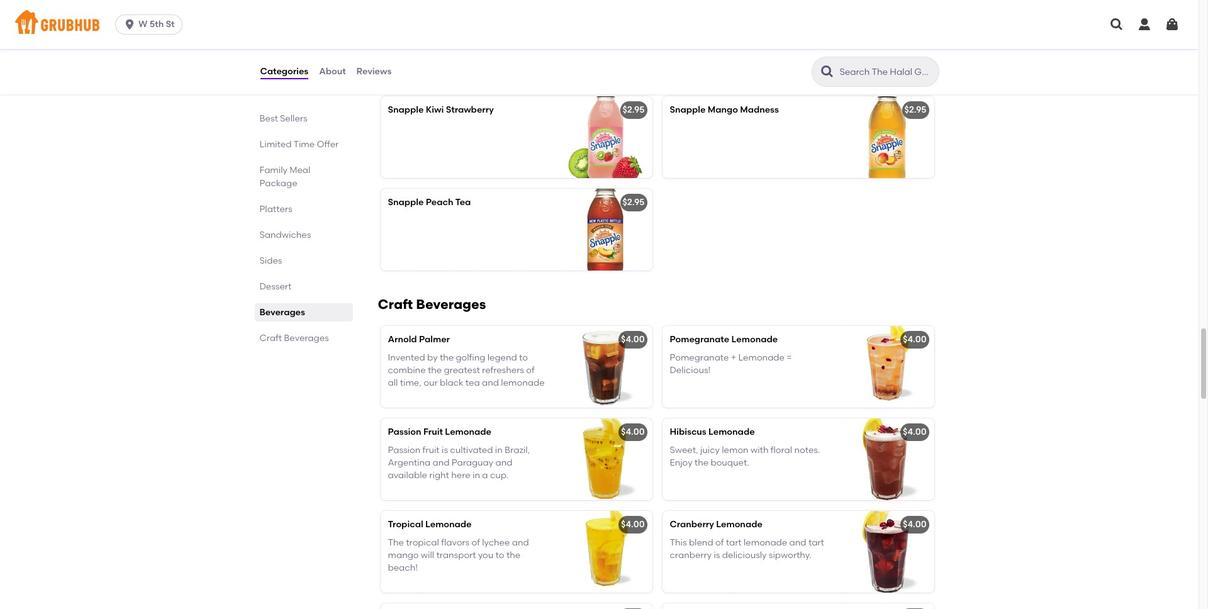 Task type: vqa. For each thing, say whether or not it's contained in the screenshot.
35–50 min
no



Task type: describe. For each thing, give the bounding box(es) containing it.
paraguay
[[452, 457, 494, 468]]

tropical
[[406, 537, 439, 548]]

mango lemonade image
[[558, 604, 652, 609]]

+
[[731, 352, 736, 363]]

about button
[[319, 49, 347, 94]]

lemonade for tropical lemonade
[[425, 519, 472, 530]]

5th
[[150, 19, 164, 30]]

family
[[260, 165, 288, 176]]

$4.00 for sweet, juicy lemon with floral notes. enjoy the bouquet.
[[903, 427, 927, 438]]

time
[[294, 139, 315, 150]]

w 5th st
[[139, 19, 175, 30]]

$4.00 for passion fruit is cultivated in brazil, argentina and paraguay and available right here in a cup.
[[621, 427, 645, 438]]

lemonade inside invented by the golfing legend to combine the greatest refreshers of all time, our black tea and lemonade
[[501, 378, 545, 388]]

2 svg image from the left
[[1137, 17, 1152, 32]]

hibiscus
[[670, 427, 707, 438]]

cranberry
[[670, 519, 714, 530]]

2 tart from the left
[[809, 537, 824, 548]]

golfing
[[456, 352, 485, 363]]

bottled sprite image
[[840, 4, 934, 86]]

dessert
[[260, 281, 292, 292]]

sweet,
[[670, 445, 698, 455]]

1 svg image from the left
[[1110, 17, 1125, 32]]

kiwi
[[426, 105, 444, 115]]

mango
[[388, 550, 419, 561]]

the inside the tropical flavors of lychee and mango will transport you to the beach!
[[507, 550, 521, 561]]

this blend of tart lemonade and tart cranberry is deliciously sipworthy.
[[670, 537, 824, 561]]

about
[[319, 66, 346, 77]]

the
[[388, 537, 404, 548]]

meal
[[290, 165, 311, 176]]

snapple mango madness image
[[840, 96, 934, 178]]

black
[[440, 378, 464, 388]]

limited time offer
[[260, 139, 339, 150]]

arnold palmer
[[388, 334, 450, 345]]

Search The Halal Guys search field
[[839, 66, 935, 78]]

and inside this blend of tart lemonade and tart cranberry is deliciously sipworthy.
[[790, 537, 807, 548]]

refreshers
[[482, 365, 524, 376]]

$2.95 for snapple peach tea
[[623, 197, 645, 208]]

cup.
[[490, 470, 509, 481]]

arnold
[[388, 334, 417, 345]]

lemon
[[722, 445, 749, 455]]

you
[[478, 550, 494, 561]]

limited
[[260, 139, 292, 150]]

main navigation navigation
[[0, 0, 1199, 49]]

cranberry
[[670, 550, 712, 561]]

greatest
[[444, 365, 480, 376]]

st
[[166, 19, 175, 30]]

offer
[[317, 139, 339, 150]]

here
[[451, 470, 471, 481]]

0 vertical spatial craft
[[378, 297, 413, 312]]

brazil,
[[505, 445, 530, 455]]

lemonade inside pomegranate + lemonade = delicious!
[[739, 352, 785, 363]]

lychee
[[482, 537, 510, 548]]

$4.00 for the tropical flavors of lychee and mango will transport you to the beach!
[[621, 519, 645, 530]]

svg image
[[123, 18, 136, 31]]

w
[[139, 19, 148, 30]]

tropical
[[388, 519, 423, 530]]

of inside invented by the golfing legend to combine the greatest refreshers of all time, our black tea and lemonade
[[526, 365, 535, 376]]

$4.00 for invented by the golfing legend to combine the greatest refreshers of all time, our black tea and lemonade
[[621, 334, 645, 345]]

snapple peach tea
[[388, 197, 471, 208]]

tropical lemonade
[[388, 519, 472, 530]]

reviews
[[357, 66, 392, 77]]

passion fruit is cultivated in brazil, argentina and paraguay and available right here in a cup.
[[388, 445, 530, 481]]

snapple for snapple kiwi strawberry
[[388, 105, 424, 115]]

bouquet.
[[711, 457, 749, 468]]

beach!
[[388, 563, 418, 573]]

pomegranate for pomegranate + lemonade = delicious!
[[670, 352, 729, 363]]

fruit
[[424, 427, 443, 438]]

package
[[260, 178, 297, 189]]

cultivated
[[450, 445, 493, 455]]

the tropical flavors of lychee and mango will transport you to the beach!
[[388, 537, 529, 573]]

search icon image
[[820, 64, 835, 79]]

lemonade up cultivated
[[445, 427, 491, 438]]

1 vertical spatial in
[[473, 470, 480, 481]]

1 tart from the left
[[726, 537, 742, 548]]

tea
[[466, 378, 480, 388]]

sipworthy.
[[769, 550, 812, 561]]

reviews button
[[356, 49, 392, 94]]

family meal package
[[260, 165, 311, 189]]

of inside this blend of tart lemonade and tart cranberry is deliciously sipworthy.
[[716, 537, 724, 548]]

our
[[424, 378, 438, 388]]

$4.00 for this blend of tart lemonade and tart cranberry is deliciously sipworthy.
[[903, 519, 927, 530]]

$4.00 for pomegranate + lemonade = delicious!
[[903, 334, 927, 345]]

lemonade for hibiscus lemonade
[[709, 427, 755, 438]]

best
[[260, 113, 278, 124]]

notes.
[[795, 445, 820, 455]]

sandwiches
[[260, 230, 311, 240]]

$2.95 for snapple mango madness
[[905, 105, 927, 115]]

fruit
[[423, 445, 440, 455]]

delicious!
[[670, 365, 711, 376]]

platters
[[260, 204, 292, 215]]

tea
[[455, 197, 471, 208]]

snapple mango madness
[[670, 105, 779, 115]]



Task type: locate. For each thing, give the bounding box(es) containing it.
of down cranberry lemonade at the right of page
[[716, 537, 724, 548]]

is right fruit
[[442, 445, 448, 455]]

to right legend at the left of page
[[519, 352, 528, 363]]

and up sipworthy.
[[790, 537, 807, 548]]

snapple left kiwi
[[388, 105, 424, 115]]

available
[[388, 470, 427, 481]]

is inside passion fruit is cultivated in brazil, argentina and paraguay and available right here in a cup.
[[442, 445, 448, 455]]

snapple for snapple mango madness
[[670, 105, 706, 115]]

is inside this blend of tart lemonade and tart cranberry is deliciously sipworthy.
[[714, 550, 720, 561]]

snapple peach tea image
[[558, 189, 652, 271]]

transport
[[436, 550, 476, 561]]

best sellers
[[260, 113, 308, 124]]

is
[[442, 445, 448, 455], [714, 550, 720, 561]]

pomegranate lemonade
[[670, 334, 778, 345]]

snapple kiwi strawberry
[[388, 105, 494, 115]]

categories button
[[260, 49, 309, 94]]

1 vertical spatial lemonade
[[744, 537, 787, 548]]

sweet, juicy lemon with floral notes. enjoy the bouquet.
[[670, 445, 820, 468]]

cranberry lemonade
[[670, 519, 763, 530]]

0 horizontal spatial lemonade
[[501, 378, 545, 388]]

pomegranate lemonade image
[[840, 326, 934, 408]]

0 horizontal spatial of
[[472, 537, 480, 548]]

tropical lemonade image
[[558, 511, 652, 593]]

craft
[[378, 297, 413, 312], [260, 333, 282, 344]]

craft beverages up palmer
[[378, 297, 486, 312]]

the inside the sweet, juicy lemon with floral notes. enjoy the bouquet.
[[695, 457, 709, 468]]

lemonade for cranberry lemonade
[[716, 519, 763, 530]]

tart up deliciously
[[726, 537, 742, 548]]

1 horizontal spatial lemonade
[[744, 537, 787, 548]]

$2.95
[[623, 105, 645, 115], [905, 105, 927, 115], [623, 197, 645, 208]]

passion fruit lemonade
[[388, 427, 491, 438]]

a
[[482, 470, 488, 481]]

craft down dessert
[[260, 333, 282, 344]]

2 horizontal spatial svg image
[[1165, 17, 1180, 32]]

of
[[526, 365, 535, 376], [472, 537, 480, 548], [716, 537, 724, 548]]

snapple left mango
[[670, 105, 706, 115]]

1 horizontal spatial svg image
[[1137, 17, 1152, 32]]

mango
[[708, 105, 738, 115]]

bottled diet coke image
[[558, 4, 652, 86]]

this
[[670, 537, 687, 548]]

floral
[[771, 445, 792, 455]]

1 vertical spatial to
[[496, 550, 504, 561]]

=
[[787, 352, 792, 363]]

1 horizontal spatial in
[[495, 445, 503, 455]]

and inside the tropical flavors of lychee and mango will transport you to the beach!
[[512, 537, 529, 548]]

lemonade inside this blend of tart lemonade and tart cranberry is deliciously sipworthy.
[[744, 537, 787, 548]]

passion left fruit
[[388, 427, 421, 438]]

deliciously
[[722, 550, 767, 561]]

0 vertical spatial craft beverages
[[378, 297, 486, 312]]

peach
[[426, 197, 453, 208]]

tart up sipworthy.
[[809, 537, 824, 548]]

the down juicy
[[695, 457, 709, 468]]

craft beverages down dessert
[[260, 333, 329, 344]]

categories
[[260, 66, 308, 77]]

1 horizontal spatial craft beverages
[[378, 297, 486, 312]]

cranberry lemonade image
[[840, 511, 934, 593]]

0 horizontal spatial in
[[473, 470, 480, 481]]

in left a
[[473, 470, 480, 481]]

1 passion from the top
[[388, 427, 421, 438]]

arnold palmer image
[[558, 326, 652, 408]]

the right by
[[440, 352, 454, 363]]

pomegranate + lemonade = delicious!
[[670, 352, 792, 376]]

will
[[421, 550, 434, 561]]

enjoy
[[670, 457, 693, 468]]

invented
[[388, 352, 425, 363]]

and inside invented by the golfing legend to combine the greatest refreshers of all time, our black tea and lemonade
[[482, 378, 499, 388]]

$2.95 for snapple kiwi strawberry
[[623, 105, 645, 115]]

passion for passion fruit lemonade
[[388, 427, 421, 438]]

passion fruit lemonade image
[[558, 419, 652, 501]]

and up "cup."
[[496, 457, 513, 468]]

the down lychee on the bottom of the page
[[507, 550, 521, 561]]

snapple for snapple peach tea
[[388, 197, 424, 208]]

lemonade
[[732, 334, 778, 345], [739, 352, 785, 363], [445, 427, 491, 438], [709, 427, 755, 438], [425, 519, 472, 530], [716, 519, 763, 530]]

of up you
[[472, 537, 480, 548]]

combine
[[388, 365, 426, 376]]

snapple kiwi strawberry image
[[558, 96, 652, 178]]

1 vertical spatial craft
[[260, 333, 282, 344]]

1 vertical spatial pomegranate
[[670, 352, 729, 363]]

of inside the tropical flavors of lychee and mango will transport you to the beach!
[[472, 537, 480, 548]]

snapple
[[388, 105, 424, 115], [670, 105, 706, 115], [388, 197, 424, 208]]

by
[[427, 352, 438, 363]]

lemonade up flavors at the left of page
[[425, 519, 472, 530]]

invented by the golfing legend to combine the greatest refreshers of all time, our black tea and lemonade
[[388, 352, 545, 388]]

3 svg image from the left
[[1165, 17, 1180, 32]]

palmer
[[419, 334, 450, 345]]

pomegranate for pomegranate lemonade
[[670, 334, 730, 345]]

0 vertical spatial to
[[519, 352, 528, 363]]

0 horizontal spatial craft beverages
[[260, 333, 329, 344]]

1 horizontal spatial to
[[519, 352, 528, 363]]

1 horizontal spatial of
[[526, 365, 535, 376]]

lemonade up deliciously
[[744, 537, 787, 548]]

craft up the arnold
[[378, 297, 413, 312]]

1 vertical spatial passion
[[388, 445, 421, 455]]

argentina
[[388, 457, 431, 468]]

lemonade up this blend of tart lemonade and tart cranberry is deliciously sipworthy.
[[716, 519, 763, 530]]

passion for passion fruit is cultivated in brazil, argentina and paraguay and available right here in a cup.
[[388, 445, 421, 455]]

madness
[[740, 105, 779, 115]]

sellers
[[280, 113, 308, 124]]

1 vertical spatial is
[[714, 550, 720, 561]]

to inside invented by the golfing legend to combine the greatest refreshers of all time, our black tea and lemonade
[[519, 352, 528, 363]]

and
[[482, 378, 499, 388], [433, 457, 450, 468], [496, 457, 513, 468], [512, 537, 529, 548], [790, 537, 807, 548]]

lemonade up lemon
[[709, 427, 755, 438]]

0 horizontal spatial is
[[442, 445, 448, 455]]

1 horizontal spatial tart
[[809, 537, 824, 548]]

0 vertical spatial is
[[442, 445, 448, 455]]

passion
[[388, 427, 421, 438], [388, 445, 421, 455]]

mango iced tea image
[[840, 604, 934, 609]]

sides
[[260, 256, 282, 266]]

and right lychee on the bottom of the page
[[512, 537, 529, 548]]

tart
[[726, 537, 742, 548], [809, 537, 824, 548]]

0 horizontal spatial tart
[[726, 537, 742, 548]]

and up the right
[[433, 457, 450, 468]]

passion inside passion fruit is cultivated in brazil, argentina and paraguay and available right here in a cup.
[[388, 445, 421, 455]]

0 horizontal spatial to
[[496, 550, 504, 561]]

hibiscus lemonade image
[[840, 419, 934, 501]]

2 horizontal spatial of
[[716, 537, 724, 548]]

0 vertical spatial pomegranate
[[670, 334, 730, 345]]

is right cranberry
[[714, 550, 720, 561]]

in left brazil,
[[495, 445, 503, 455]]

1 horizontal spatial is
[[714, 550, 720, 561]]

all
[[388, 378, 398, 388]]

svg image
[[1110, 17, 1125, 32], [1137, 17, 1152, 32], [1165, 17, 1180, 32]]

to inside the tropical flavors of lychee and mango will transport you to the beach!
[[496, 550, 504, 561]]

2 passion from the top
[[388, 445, 421, 455]]

juicy
[[700, 445, 720, 455]]

with
[[751, 445, 769, 455]]

0 horizontal spatial svg image
[[1110, 17, 1125, 32]]

time,
[[400, 378, 422, 388]]

1 pomegranate from the top
[[670, 334, 730, 345]]

passion up argentina
[[388, 445, 421, 455]]

beverages
[[416, 297, 486, 312], [260, 307, 305, 318], [284, 333, 329, 344]]

the down by
[[428, 365, 442, 376]]

the
[[440, 352, 454, 363], [428, 365, 442, 376], [695, 457, 709, 468], [507, 550, 521, 561]]

0 vertical spatial in
[[495, 445, 503, 455]]

and right 'tea'
[[482, 378, 499, 388]]

0 vertical spatial lemonade
[[501, 378, 545, 388]]

to down lychee on the bottom of the page
[[496, 550, 504, 561]]

to
[[519, 352, 528, 363], [496, 550, 504, 561]]

1 vertical spatial craft beverages
[[260, 333, 329, 344]]

flavors
[[441, 537, 470, 548]]

0 vertical spatial passion
[[388, 427, 421, 438]]

1 horizontal spatial craft
[[378, 297, 413, 312]]

lemonade for pomegranate lemonade
[[732, 334, 778, 345]]

legend
[[488, 352, 517, 363]]

lemonade
[[501, 378, 545, 388], [744, 537, 787, 548]]

lemonade up +
[[732, 334, 778, 345]]

lemonade left "="
[[739, 352, 785, 363]]

$4.00
[[621, 334, 645, 345], [903, 334, 927, 345], [621, 427, 645, 438], [903, 427, 927, 438], [621, 519, 645, 530], [903, 519, 927, 530]]

w 5th st button
[[115, 14, 188, 35]]

strawberry
[[446, 105, 494, 115]]

2 pomegranate from the top
[[670, 352, 729, 363]]

pomegranate inside pomegranate + lemonade = delicious!
[[670, 352, 729, 363]]

craft beverages
[[378, 297, 486, 312], [260, 333, 329, 344]]

of right refreshers
[[526, 365, 535, 376]]

lemonade down refreshers
[[501, 378, 545, 388]]

snapple left peach
[[388, 197, 424, 208]]

hibiscus lemonade
[[670, 427, 755, 438]]

right
[[429, 470, 449, 481]]

blend
[[689, 537, 713, 548]]

0 horizontal spatial craft
[[260, 333, 282, 344]]



